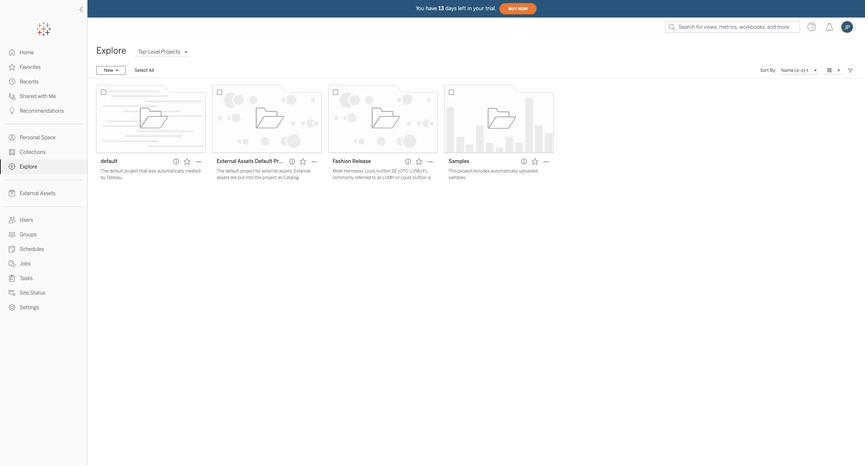 Task type: vqa. For each thing, say whether or not it's contained in the screenshot.
7th by text only_f5he34f icon from the bottom of the Main Navigation. Press the Up and Down arrow keys to access links. element
yes



Task type: describe. For each thing, give the bounding box(es) containing it.
name (a–z)
[[782, 68, 806, 73]]

recommendations link
[[0, 104, 87, 118]]

name (a–z) button
[[779, 66, 820, 75]]

the for default
[[101, 169, 108, 174]]

13
[[439, 5, 444, 11]]

status
[[30, 290, 45, 296]]

(a–z)
[[795, 68, 806, 73]]

by text only_f5he34f image for settings
[[9, 304, 15, 311]]

now
[[518, 6, 528, 11]]

the default project for external assets. external assets are put into this project as catalog discovers them.
[[217, 169, 311, 187]]

put
[[238, 175, 245, 180]]

users link
[[0, 213, 87, 227]]

name
[[782, 68, 794, 73]]

project
[[274, 158, 291, 165]]

groups link
[[0, 227, 87, 242]]

recommendations
[[20, 108, 64, 114]]

sort
[[761, 68, 769, 73]]

default for external assets default project
[[225, 169, 239, 174]]

assets for external assets default project
[[238, 158, 254, 165]]

buy now button
[[500, 3, 537, 15]]

assets.
[[279, 169, 293, 174]]

by text only_f5he34f image for schedules
[[9, 246, 15, 253]]

collections
[[20, 149, 46, 155]]

favorites
[[20, 64, 41, 70]]

top-
[[138, 49, 148, 55]]

you
[[416, 5, 425, 11]]

buy
[[509, 6, 517, 11]]

catalog
[[284, 175, 299, 180]]

by text only_f5he34f image for personal space
[[9, 134, 15, 141]]

explore link
[[0, 159, 87, 174]]

by text only_f5he34f image for tasks
[[9, 275, 15, 282]]

fashion
[[333, 158, 351, 165]]

site status link
[[0, 286, 87, 300]]

settings
[[20, 305, 39, 311]]

sort by:
[[761, 68, 777, 73]]

projects
[[161, 49, 180, 55]]

home
[[20, 50, 34, 56]]

explore inside the main navigation. press the up and down arrow keys to access links. element
[[20, 164, 37, 170]]

created
[[185, 169, 201, 174]]

default for default
[[109, 169, 123, 174]]

samples image
[[444, 85, 554, 153]]

trial.
[[486, 5, 497, 11]]

by text only_f5he34f image for users
[[9, 217, 15, 223]]

this
[[449, 169, 457, 174]]

assets for external assets
[[40, 190, 56, 197]]

select
[[135, 68, 148, 73]]

top-level projects button
[[135, 48, 190, 56]]

top-level projects
[[138, 49, 180, 55]]

favorites link
[[0, 60, 87, 74]]

discovers
[[217, 182, 236, 187]]

0 vertical spatial explore
[[96, 45, 126, 56]]

assets
[[217, 175, 230, 180]]

schedules link
[[0, 242, 87, 257]]

by text only_f5he34f image for jobs
[[9, 261, 15, 267]]

tasks
[[20, 276, 33, 282]]

fashion release image
[[328, 85, 438, 153]]

this
[[254, 175, 262, 180]]

personal space
[[20, 135, 56, 141]]

by text only_f5he34f image for collections
[[9, 149, 15, 155]]

external inside the default project for external assets. external assets are put into this project as catalog discovers them.
[[294, 169, 311, 174]]

by text only_f5he34f image for external assets
[[9, 190, 15, 197]]

groups
[[20, 232, 37, 238]]

uploaded
[[519, 169, 538, 174]]

the for external assets default project
[[217, 169, 224, 174]]

shared
[[20, 93, 36, 100]]

grid view image
[[827, 67, 833, 74]]

site
[[20, 290, 29, 296]]



Task type: locate. For each thing, give the bounding box(es) containing it.
them.
[[237, 182, 248, 187]]

tableau.
[[106, 175, 123, 180]]

6 by text only_f5he34f image from the top
[[9, 275, 15, 282]]

by text only_f5he34f image for groups
[[9, 231, 15, 238]]

explore
[[96, 45, 126, 56], [20, 164, 37, 170]]

by text only_f5he34f image inside favorites link
[[9, 64, 15, 70]]

the up assets
[[217, 169, 224, 174]]

1 vertical spatial assets
[[40, 190, 56, 197]]

default
[[101, 158, 118, 165], [109, 169, 123, 174], [225, 169, 239, 174]]

0 horizontal spatial assets
[[40, 190, 56, 197]]

7 by text only_f5he34f image from the top
[[9, 290, 15, 296]]

Search for views, metrics, workbooks, and more text field
[[666, 21, 801, 33]]

8 by text only_f5he34f image from the top
[[9, 261, 15, 267]]

by text only_f5he34f image inside tasks link
[[9, 275, 15, 282]]

by text only_f5he34f image for explore
[[9, 163, 15, 170]]

by text only_f5he34f image inside the home link
[[9, 49, 15, 56]]

1 horizontal spatial assets
[[238, 158, 254, 165]]

1 by text only_f5he34f image from the top
[[9, 49, 15, 56]]

external up assets
[[217, 158, 237, 165]]

site status
[[20, 290, 45, 296]]

home link
[[0, 45, 87, 60]]

default inside the default project that was automatically created by tableau.
[[109, 169, 123, 174]]

by text only_f5he34f image inside explore link
[[9, 163, 15, 170]]

by text only_f5he34f image left groups
[[9, 231, 15, 238]]

that
[[139, 169, 147, 174]]

7 by text only_f5he34f image from the top
[[9, 246, 15, 253]]

users
[[20, 217, 33, 223]]

settings link
[[0, 300, 87, 315]]

have
[[426, 5, 437, 11]]

tasks link
[[0, 271, 87, 286]]

by text only_f5he34f image left shared
[[9, 93, 15, 100]]

assets inside the main navigation. press the up and down arrow keys to access links. element
[[40, 190, 56, 197]]

project inside this project includes automatically uploaded samples.
[[458, 169, 472, 174]]

0 horizontal spatial external
[[20, 190, 39, 197]]

by text only_f5he34f image left collections
[[9, 149, 15, 155]]

samples
[[449, 158, 470, 165]]

project up into
[[240, 169, 254, 174]]

you have 13 days left in your trial.
[[416, 5, 497, 11]]

shared with me
[[20, 93, 56, 100]]

the up by
[[101, 169, 108, 174]]

with
[[38, 93, 48, 100]]

explore up the new popup button
[[96, 45, 126, 56]]

in
[[468, 5, 472, 11]]

0 horizontal spatial explore
[[20, 164, 37, 170]]

2 vertical spatial external
[[20, 190, 39, 197]]

1 by text only_f5he34f image from the top
[[9, 78, 15, 85]]

2 the from the left
[[217, 169, 224, 174]]

recents link
[[0, 74, 87, 89]]

by text only_f5he34f image inside site status link
[[9, 290, 15, 296]]

this project includes automatically uploaded samples.
[[449, 169, 538, 180]]

samples.
[[449, 175, 467, 180]]

by text only_f5he34f image for site status
[[9, 290, 15, 296]]

by text only_f5he34f image inside the settings link
[[9, 304, 15, 311]]

0 vertical spatial assets
[[238, 158, 254, 165]]

select all button
[[130, 66, 159, 75]]

new button
[[96, 66, 126, 75]]

automatically right was
[[157, 169, 184, 174]]

the inside the default project that was automatically created by tableau.
[[101, 169, 108, 174]]

5 by text only_f5he34f image from the top
[[9, 231, 15, 238]]

by text only_f5he34f image inside external assets link
[[9, 190, 15, 197]]

external assets link
[[0, 186, 87, 201]]

space
[[41, 135, 56, 141]]

as
[[278, 175, 283, 180]]

explore down collections
[[20, 164, 37, 170]]

assets up users link
[[40, 190, 56, 197]]

by
[[101, 175, 106, 180]]

project down external
[[263, 175, 277, 180]]

by text only_f5he34f image left tasks
[[9, 275, 15, 282]]

by text only_f5he34f image
[[9, 78, 15, 85], [9, 93, 15, 100], [9, 149, 15, 155], [9, 190, 15, 197], [9, 231, 15, 238], [9, 275, 15, 282], [9, 290, 15, 296]]

fashion release
[[333, 158, 371, 165]]

navigation panel element
[[0, 22, 87, 315]]

by text only_f5he34f image for shared with me
[[9, 93, 15, 100]]

level
[[148, 49, 160, 55]]

by text only_f5he34f image inside "collections" link
[[9, 149, 15, 155]]

includes
[[473, 169, 490, 174]]

by text only_f5he34f image left external assets
[[9, 190, 15, 197]]

project up "samples."
[[458, 169, 472, 174]]

by text only_f5he34f image inside recommendations link
[[9, 108, 15, 114]]

1 vertical spatial external
[[294, 169, 311, 174]]

default image
[[96, 85, 206, 153]]

external
[[217, 158, 237, 165], [294, 169, 311, 174], [20, 190, 39, 197]]

project left that
[[124, 169, 138, 174]]

the default project that was automatically created by tableau.
[[101, 169, 201, 180]]

2 by text only_f5he34f image from the top
[[9, 64, 15, 70]]

by text only_f5he34f image for recommendations
[[9, 108, 15, 114]]

2 horizontal spatial external
[[294, 169, 311, 174]]

1 vertical spatial explore
[[20, 164, 37, 170]]

by text only_f5he34f image for recents
[[9, 78, 15, 85]]

1 automatically from the left
[[157, 169, 184, 174]]

new
[[104, 68, 113, 73]]

by text only_f5he34f image
[[9, 49, 15, 56], [9, 64, 15, 70], [9, 108, 15, 114], [9, 134, 15, 141], [9, 163, 15, 170], [9, 217, 15, 223], [9, 246, 15, 253], [9, 261, 15, 267], [9, 304, 15, 311]]

the
[[101, 169, 108, 174], [217, 169, 224, 174]]

me
[[49, 93, 56, 100]]

by text only_f5he34f image left site
[[9, 290, 15, 296]]

1 horizontal spatial external
[[217, 158, 237, 165]]

0 horizontal spatial automatically
[[157, 169, 184, 174]]

by text only_f5he34f image for home
[[9, 49, 15, 56]]

schedules
[[20, 246, 44, 253]]

0 vertical spatial external
[[217, 158, 237, 165]]

by text only_f5he34f image inside recents link
[[9, 78, 15, 85]]

external for external assets default project
[[217, 158, 237, 165]]

by text only_f5he34f image inside shared with me link
[[9, 93, 15, 100]]

main navigation. press the up and down arrow keys to access links. element
[[0, 45, 87, 315]]

external assets
[[20, 190, 56, 197]]

by text only_f5he34f image inside the 'schedules' "link"
[[9, 246, 15, 253]]

6 by text only_f5he34f image from the top
[[9, 217, 15, 223]]

project
[[124, 169, 138, 174], [240, 169, 254, 174], [458, 169, 472, 174], [263, 175, 277, 180]]

automatically inside the default project that was automatically created by tableau.
[[157, 169, 184, 174]]

project inside the default project that was automatically created by tableau.
[[124, 169, 138, 174]]

assets up into
[[238, 158, 254, 165]]

9 by text only_f5he34f image from the top
[[9, 304, 15, 311]]

was
[[148, 169, 156, 174]]

personal space link
[[0, 130, 87, 145]]

external up 'catalog'
[[294, 169, 311, 174]]

all
[[149, 68, 154, 73]]

by text only_f5he34f image inside users link
[[9, 217, 15, 223]]

for
[[255, 169, 261, 174]]

1 horizontal spatial the
[[217, 169, 224, 174]]

1 horizontal spatial explore
[[96, 45, 126, 56]]

5 by text only_f5he34f image from the top
[[9, 163, 15, 170]]

4 by text only_f5he34f image from the top
[[9, 190, 15, 197]]

are
[[231, 175, 237, 180]]

external inside the main navigation. press the up and down arrow keys to access links. element
[[20, 190, 39, 197]]

4 by text only_f5he34f image from the top
[[9, 134, 15, 141]]

by:
[[770, 68, 777, 73]]

external assets default project image
[[212, 85, 322, 153]]

external
[[262, 169, 278, 174]]

the inside the default project for external assets. external assets are put into this project as catalog discovers them.
[[217, 169, 224, 174]]

by text only_f5he34f image inside personal space link
[[9, 134, 15, 141]]

your
[[474, 5, 484, 11]]

default
[[255, 158, 272, 165]]

2 automatically from the left
[[491, 169, 518, 174]]

default inside the default project for external assets. external assets are put into this project as catalog discovers them.
[[225, 169, 239, 174]]

0 horizontal spatial the
[[101, 169, 108, 174]]

personal
[[20, 135, 40, 141]]

1 the from the left
[[101, 169, 108, 174]]

collections link
[[0, 145, 87, 159]]

automatically inside this project includes automatically uploaded samples.
[[491, 169, 518, 174]]

2 by text only_f5he34f image from the top
[[9, 93, 15, 100]]

automatically right includes
[[491, 169, 518, 174]]

external for external assets
[[20, 190, 39, 197]]

external assets default project
[[217, 158, 291, 165]]

by text only_f5he34f image inside jobs link
[[9, 261, 15, 267]]

shared with me link
[[0, 89, 87, 104]]

assets
[[238, 158, 254, 165], [40, 190, 56, 197]]

left
[[458, 5, 466, 11]]

external up users
[[20, 190, 39, 197]]

by text only_f5he34f image inside groups link
[[9, 231, 15, 238]]

automatically
[[157, 169, 184, 174], [491, 169, 518, 174]]

by text only_f5he34f image for favorites
[[9, 64, 15, 70]]

3 by text only_f5he34f image from the top
[[9, 108, 15, 114]]

recents
[[20, 79, 39, 85]]

buy now
[[509, 6, 528, 11]]

jobs link
[[0, 257, 87, 271]]

3 by text only_f5he34f image from the top
[[9, 149, 15, 155]]

by text only_f5he34f image left recents
[[9, 78, 15, 85]]

into
[[246, 175, 253, 180]]

select all
[[135, 68, 154, 73]]

days
[[446, 5, 457, 11]]

jobs
[[20, 261, 31, 267]]

release
[[353, 158, 371, 165]]

1 horizontal spatial automatically
[[491, 169, 518, 174]]



